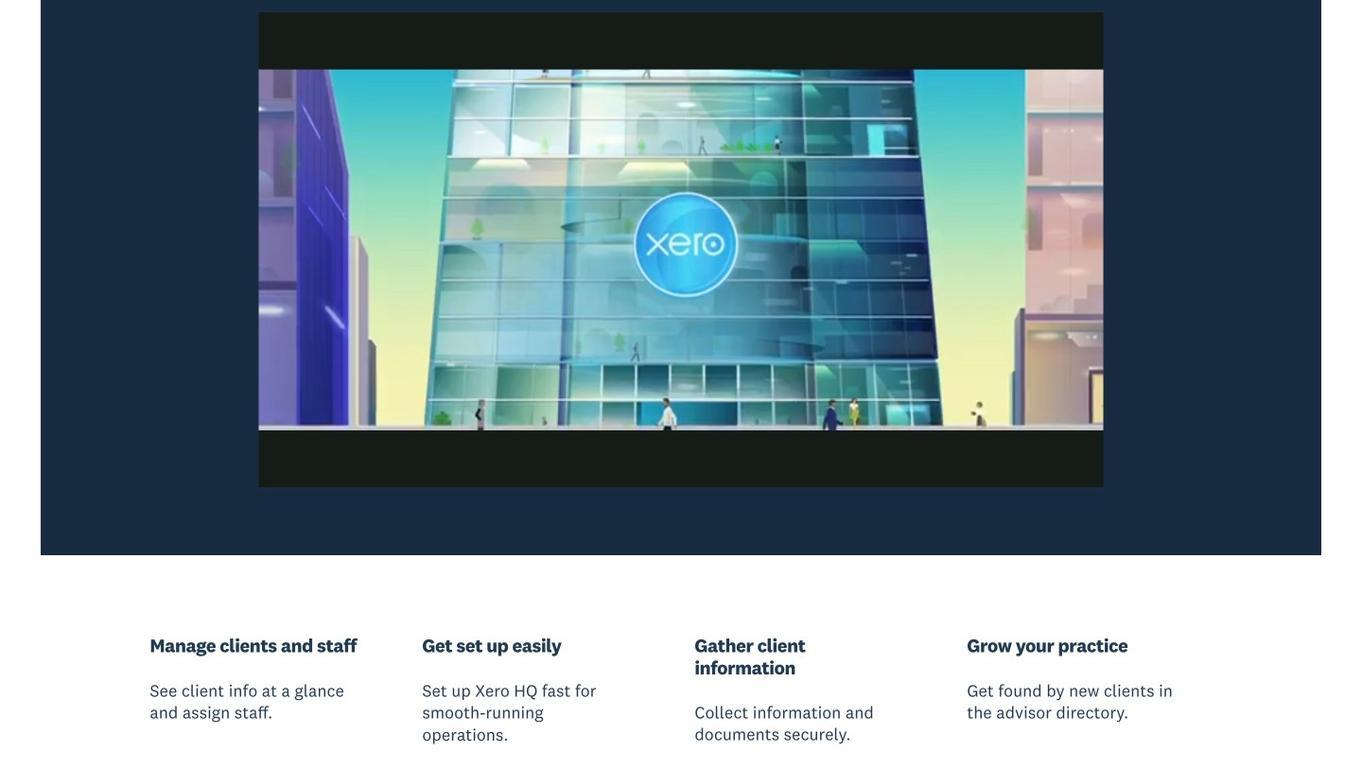 Task type: vqa. For each thing, say whether or not it's contained in the screenshot.
'Included' Image
no



Task type: locate. For each thing, give the bounding box(es) containing it.
video player region
[[259, 12, 1103, 487]]



